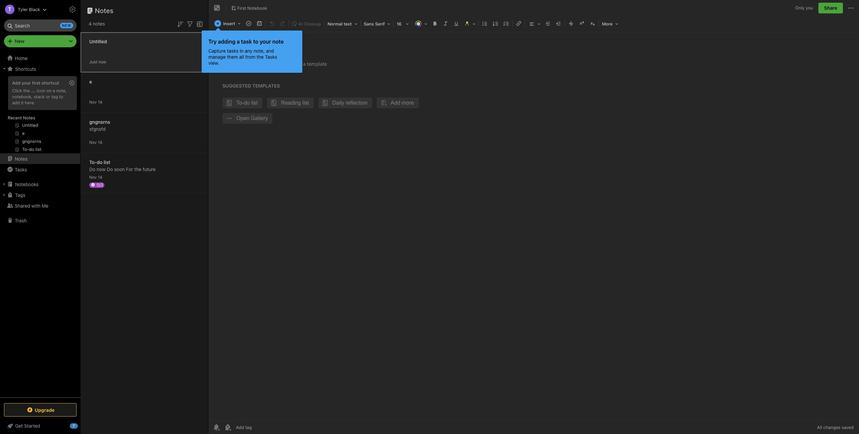 Task type: vqa. For each thing, say whether or not it's contained in the screenshot.
bottom to
yes



Task type: locate. For each thing, give the bounding box(es) containing it.
1 do from the left
[[89, 166, 95, 172]]

1 vertical spatial now
[[97, 166, 106, 172]]

shared with me link
[[0, 200, 80, 211]]

do down 'list'
[[107, 166, 113, 172]]

...
[[31, 88, 36, 93]]

saved
[[842, 425, 854, 431]]

notes
[[95, 7, 114, 14], [23, 115, 35, 121], [15, 156, 28, 162]]

group containing add your first shortcut
[[0, 74, 80, 156]]

0 vertical spatial note,
[[254, 48, 265, 54]]

the left ...
[[23, 88, 30, 93]]

nov 14 for e
[[89, 100, 102, 105]]

nov for e
[[89, 100, 97, 105]]

in
[[240, 48, 244, 54]]

nov down e
[[89, 100, 97, 105]]

0 horizontal spatial the
[[23, 88, 30, 93]]

0 horizontal spatial do
[[89, 166, 95, 172]]

4 notes
[[89, 21, 105, 27]]

1 horizontal spatial note,
[[254, 48, 265, 54]]

14
[[98, 100, 102, 105], [98, 140, 102, 145], [98, 175, 102, 180]]

2 vertical spatial 14
[[98, 175, 102, 180]]

0 horizontal spatial note,
[[56, 88, 67, 93]]

the right for
[[134, 166, 141, 172]]

1 14 from the top
[[98, 100, 102, 105]]

home link
[[0, 53, 81, 63]]

tasks
[[265, 54, 277, 60], [15, 167, 27, 172]]

bold image
[[431, 19, 440, 28]]

outdent image
[[554, 19, 564, 28]]

nov 14 down sfgnsfd
[[89, 140, 102, 145]]

a
[[237, 39, 240, 45], [53, 88, 55, 93]]

them
[[227, 54, 238, 60]]

stack
[[34, 94, 45, 99]]

list
[[104, 159, 110, 165]]

nov 14 up 0/3
[[89, 175, 102, 180]]

your inside group
[[22, 80, 31, 86]]

notes
[[93, 21, 105, 27]]

manage
[[209, 54, 226, 60]]

just
[[89, 59, 97, 64]]

0 vertical spatial nov 14
[[89, 100, 102, 105]]

insert link image
[[514, 19, 524, 28]]

nov 14
[[89, 100, 102, 105], [89, 140, 102, 145], [89, 175, 102, 180]]

tree
[[0, 53, 81, 398]]

2 nov 14 from the top
[[89, 140, 102, 145]]

add your first shortcut
[[12, 80, 59, 86]]

do
[[89, 166, 95, 172], [107, 166, 113, 172]]

soon
[[114, 166, 125, 172]]

alignment image
[[526, 19, 543, 28]]

note
[[273, 39, 284, 45]]

1 nov from the top
[[89, 100, 97, 105]]

now right just
[[99, 59, 106, 64]]

shortcuts
[[15, 66, 36, 72]]

bulleted list image
[[481, 19, 490, 28]]

2 vertical spatial nov 14
[[89, 175, 102, 180]]

superscript image
[[578, 19, 587, 28]]

strikethrough image
[[567, 19, 576, 28]]

2 vertical spatial nov
[[89, 175, 97, 180]]

0 vertical spatial notes
[[95, 7, 114, 14]]

expand notebooks image
[[2, 182, 7, 187]]

the
[[257, 54, 264, 60], [23, 88, 30, 93], [134, 166, 141, 172]]

0 vertical spatial a
[[237, 39, 240, 45]]

expand note image
[[213, 4, 221, 12]]

the right from
[[257, 54, 264, 60]]

note, inside icon on a note, notebook, stack or tag to add it here.
[[56, 88, 67, 93]]

future
[[143, 166, 156, 172]]

all
[[239, 54, 244, 60]]

notebook,
[[12, 94, 33, 99]]

capture
[[209, 48, 226, 54]]

first notebook button
[[229, 3, 270, 13]]

first
[[237, 5, 246, 11]]

nov 14 for gngnsrns
[[89, 140, 102, 145]]

notebook
[[248, 5, 267, 11]]

shortcut
[[42, 80, 59, 86]]

tasks down and
[[265, 54, 277, 60]]

your
[[260, 39, 271, 45], [22, 80, 31, 86]]

2 14 from the top
[[98, 140, 102, 145]]

2 horizontal spatial the
[[257, 54, 264, 60]]

0 horizontal spatial tasks
[[15, 167, 27, 172]]

now down do
[[97, 166, 106, 172]]

share
[[825, 5, 838, 11]]

2 vertical spatial the
[[134, 166, 141, 172]]

do
[[97, 159, 103, 165]]

click
[[12, 88, 22, 93]]

insert image
[[213, 19, 243, 28]]

1 vertical spatial note,
[[56, 88, 67, 93]]

to
[[253, 39, 259, 45], [59, 94, 63, 99]]

add tag image
[[224, 424, 232, 432]]

your up and
[[260, 39, 271, 45]]

first
[[32, 80, 40, 86]]

0 horizontal spatial your
[[22, 80, 31, 86]]

untitled
[[89, 38, 107, 44]]

all changes saved
[[818, 425, 854, 431]]

a left task
[[237, 39, 240, 45]]

highlight image
[[462, 19, 478, 28]]

here.
[[25, 100, 35, 105]]

4
[[89, 21, 92, 27]]

Search text field
[[9, 19, 72, 32]]

nov 14 up gngnsrns
[[89, 100, 102, 105]]

14 for e
[[98, 100, 102, 105]]

note window element
[[209, 0, 860, 435]]

on
[[46, 88, 52, 93]]

14 up 0/3
[[98, 175, 102, 180]]

group
[[0, 74, 80, 156]]

tag
[[51, 94, 58, 99]]

1 vertical spatial a
[[53, 88, 55, 93]]

nov up 0/3
[[89, 175, 97, 180]]

a for on
[[53, 88, 55, 93]]

underline image
[[452, 19, 461, 28]]

1 nov 14 from the top
[[89, 100, 102, 105]]

Note Editor text field
[[209, 32, 860, 421]]

the inside to-do list do now do soon for the future
[[134, 166, 141, 172]]

do down to-
[[89, 166, 95, 172]]

upgrade button
[[4, 404, 77, 417]]

only
[[796, 5, 805, 10]]

nov for gngnsrns
[[89, 140, 97, 145]]

0 vertical spatial your
[[260, 39, 271, 45]]

tree containing home
[[0, 53, 81, 398]]

note, right any
[[254, 48, 265, 54]]

2 nov from the top
[[89, 140, 97, 145]]

tasks up notebooks
[[15, 167, 27, 172]]

settings image
[[69, 5, 77, 13]]

notes right recent
[[23, 115, 35, 121]]

None search field
[[9, 19, 72, 32]]

1 horizontal spatial tasks
[[265, 54, 277, 60]]

and
[[266, 48, 274, 54]]

0 vertical spatial tasks
[[265, 54, 277, 60]]

0 vertical spatial to
[[253, 39, 259, 45]]

0 vertical spatial 14
[[98, 100, 102, 105]]

trash
[[15, 218, 27, 223]]

0 horizontal spatial a
[[53, 88, 55, 93]]

trash link
[[0, 215, 80, 226]]

now
[[99, 59, 106, 64], [97, 166, 106, 172]]

click the ...
[[12, 88, 36, 93]]

new button
[[4, 35, 77, 47]]

your up click the ...
[[22, 80, 31, 86]]

notebooks link
[[0, 179, 80, 190]]

1 horizontal spatial a
[[237, 39, 240, 45]]

1 vertical spatial 14
[[98, 140, 102, 145]]

1 horizontal spatial do
[[107, 166, 113, 172]]

14 up gngnsrns
[[98, 100, 102, 105]]

notes up notes
[[95, 7, 114, 14]]

recent
[[8, 115, 22, 121]]

1 vertical spatial the
[[23, 88, 30, 93]]

0 vertical spatial now
[[99, 59, 106, 64]]

tasks button
[[0, 164, 80, 175]]

me
[[42, 203, 48, 209]]

nov
[[89, 100, 97, 105], [89, 140, 97, 145], [89, 175, 97, 180]]

1 horizontal spatial your
[[260, 39, 271, 45]]

shared
[[15, 203, 30, 209]]

0 horizontal spatial to
[[59, 94, 63, 99]]

1 vertical spatial to
[[59, 94, 63, 99]]

1 vertical spatial tasks
[[15, 167, 27, 172]]

3 nov from the top
[[89, 175, 97, 180]]

expand tags image
[[2, 192, 7, 198]]

to right task
[[253, 39, 259, 45]]

to right tag
[[59, 94, 63, 99]]

nov down sfgnsfd
[[89, 140, 97, 145]]

notes up tasks button
[[15, 156, 28, 162]]

1 horizontal spatial the
[[134, 166, 141, 172]]

1 vertical spatial nov 14
[[89, 140, 102, 145]]

add
[[12, 80, 20, 86]]

1 vertical spatial your
[[22, 80, 31, 86]]

note, up tag
[[56, 88, 67, 93]]

a inside try adding a task to your note capture tasks in any note, and manage them all from the tasks view.
[[237, 39, 240, 45]]

0 vertical spatial nov
[[89, 100, 97, 105]]

1 vertical spatial nov
[[89, 140, 97, 145]]

view.
[[209, 60, 219, 66]]

a inside icon on a note, notebook, stack or tag to add it here.
[[53, 88, 55, 93]]

0 vertical spatial the
[[257, 54, 264, 60]]

gngnsrns sfgnsfd
[[89, 119, 110, 132]]

tasks
[[227, 48, 239, 54]]

a right on
[[53, 88, 55, 93]]

1 horizontal spatial to
[[253, 39, 259, 45]]

note,
[[254, 48, 265, 54], [56, 88, 67, 93]]

checklist image
[[502, 19, 511, 28]]

the inside try adding a task to your note capture tasks in any note, and manage them all from the tasks view.
[[257, 54, 264, 60]]

14 down sfgnsfd
[[98, 140, 102, 145]]

subscript image
[[588, 19, 598, 28]]



Task type: describe. For each thing, give the bounding box(es) containing it.
to-do list do now do soon for the future
[[89, 159, 156, 172]]

3 nov 14 from the top
[[89, 175, 102, 180]]

to inside try adding a task to your note capture tasks in any note, and manage them all from the tasks view.
[[253, 39, 259, 45]]

0/3
[[97, 183, 103, 188]]

a for adding
[[237, 39, 240, 45]]

only you
[[796, 5, 814, 10]]

tasks inside try adding a task to your note capture tasks in any note, and manage them all from the tasks view.
[[265, 54, 277, 60]]

task image
[[244, 19, 254, 28]]

1 vertical spatial notes
[[23, 115, 35, 121]]

more image
[[600, 19, 621, 28]]

icon
[[37, 88, 45, 93]]

notebooks
[[15, 182, 39, 187]]

to-
[[89, 159, 97, 165]]

e
[[89, 79, 92, 84]]

you
[[806, 5, 814, 10]]

just now
[[89, 59, 106, 64]]

italic image
[[441, 19, 451, 28]]

try adding a task to your note capture tasks in any note, and manage them all from the tasks view.
[[209, 39, 284, 66]]

add a reminder image
[[213, 424, 221, 432]]

notes link
[[0, 153, 80, 164]]

heading level image
[[325, 19, 360, 28]]

numbered list image
[[491, 19, 501, 28]]

try
[[209, 39, 217, 45]]

changes
[[824, 425, 841, 431]]

all
[[818, 425, 823, 431]]

shortcuts button
[[0, 63, 80, 74]]

from
[[246, 54, 256, 60]]

icon on a note, notebook, stack or tag to add it here.
[[12, 88, 67, 105]]

upgrade
[[35, 408, 55, 413]]

or
[[46, 94, 50, 99]]

font family image
[[362, 19, 393, 28]]

home
[[15, 55, 28, 61]]

task
[[241, 39, 252, 45]]

2 vertical spatial notes
[[15, 156, 28, 162]]

note, inside try adding a task to your note capture tasks in any note, and manage them all from the tasks view.
[[254, 48, 265, 54]]

now inside to-do list do now do soon for the future
[[97, 166, 106, 172]]

tasks inside tasks button
[[15, 167, 27, 172]]

new
[[15, 38, 24, 44]]

your inside try adding a task to your note capture tasks in any note, and manage them all from the tasks view.
[[260, 39, 271, 45]]

2 do from the left
[[107, 166, 113, 172]]

it
[[21, 100, 24, 105]]

indent image
[[544, 19, 553, 28]]

share button
[[819, 3, 844, 13]]

recent notes
[[8, 115, 35, 121]]

with
[[31, 203, 40, 209]]

gngnsrns
[[89, 119, 110, 125]]

tags
[[15, 192, 25, 198]]

font size image
[[395, 19, 411, 28]]

calendar event image
[[255, 19, 264, 28]]

shared with me
[[15, 203, 48, 209]]

14 for gngnsrns
[[98, 140, 102, 145]]

add
[[12, 100, 20, 105]]

adding
[[218, 39, 236, 45]]

to inside icon on a note, notebook, stack or tag to add it here.
[[59, 94, 63, 99]]

font color image
[[413, 19, 430, 28]]

first notebook
[[237, 5, 267, 11]]

any
[[245, 48, 253, 54]]

3 14 from the top
[[98, 175, 102, 180]]

for
[[126, 166, 133, 172]]

tags button
[[0, 190, 80, 200]]

sfgnsfd
[[89, 126, 106, 132]]



